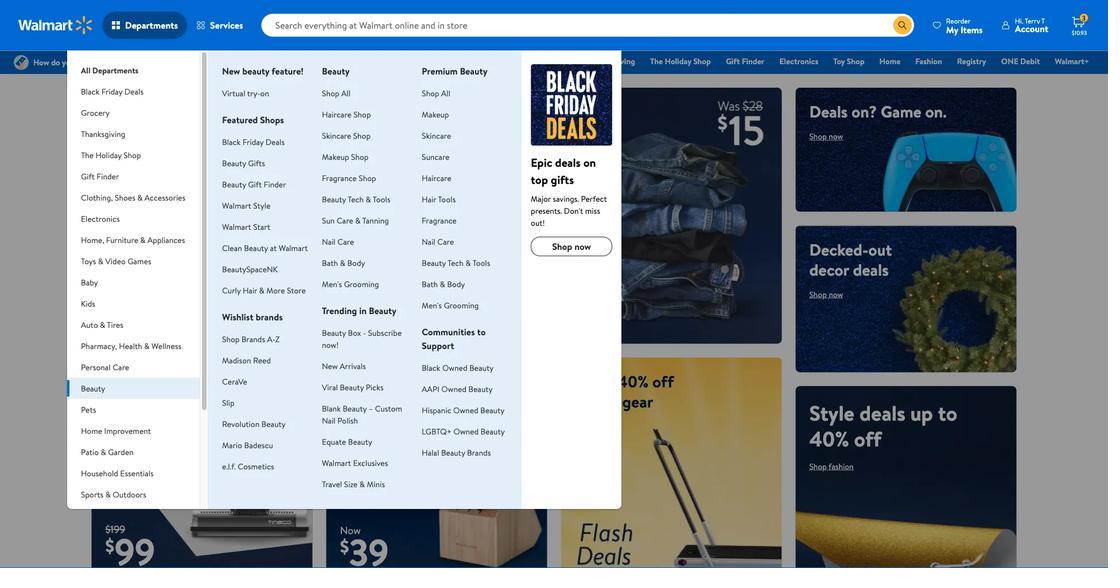 Task type: describe. For each thing, give the bounding box(es) containing it.
reorder my items
[[946, 16, 983, 36]]

games
[[128, 256, 151, 267]]

shops
[[260, 114, 284, 126]]

top
[[531, 172, 548, 188]]

shop now link for decked-out decor deals
[[810, 289, 843, 300]]

skincare link
[[422, 130, 451, 141]]

1 horizontal spatial gift
[[248, 179, 262, 190]]

lgbtq+
[[422, 426, 452, 437]]

health
[[119, 341, 142, 352]]

1 horizontal spatial tools
[[438, 194, 456, 205]]

the holiday shop for the holiday shop dropdown button
[[81, 150, 141, 161]]

aapi
[[422, 384, 440, 395]]

men's grooming for bottommost men's grooming link
[[422, 300, 479, 311]]

all for premium beauty
[[441, 88, 450, 99]]

on for try-
[[260, 88, 269, 99]]

fragrance for "fragrance" link
[[422, 215, 457, 226]]

off inside up to 40% off sports gear
[[653, 371, 674, 393]]

shop all for beauty
[[322, 88, 351, 99]]

nail care link for trending in beauty
[[322, 236, 354, 247]]

items
[[961, 23, 983, 36]]

nail for trending in beauty
[[322, 236, 336, 247]]

shop now for high tech gifts, huge savings
[[105, 151, 139, 162]]

shop now link for deals on? game on.
[[810, 131, 843, 142]]

shop now link for save big!
[[340, 312, 392, 330]]

hispanic owned beauty link
[[422, 405, 505, 416]]

$ for home deals up to 30% off
[[105, 533, 114, 559]]

friday inside black friday deals dropdown button
[[101, 86, 123, 97]]

halal beauty brands
[[422, 447, 491, 459]]

all departments
[[81, 65, 139, 76]]

1 horizontal spatial tech
[[448, 257, 464, 269]]

Walmart Site-Wide search field
[[262, 14, 914, 37]]

tools for beauty tech & tools link to the left
[[373, 194, 390, 205]]

walmart right "at"
[[279, 242, 308, 254]]

shop fashion link
[[810, 461, 854, 472]]

grocery & essentials link
[[498, 55, 580, 67]]

shop now for home deals up to 30% off
[[105, 349, 139, 360]]

grocery for grocery
[[81, 107, 110, 118]]

makeup for makeup link at the top left of page
[[422, 109, 449, 120]]

blank
[[322, 403, 341, 414]]

bath & body for the rightmost bath & body link
[[422, 279, 465, 290]]

beauty tech & tools for bottommost beauty tech & tools link
[[422, 257, 490, 269]]

home for home deals up to 30% off
[[105, 261, 160, 290]]

fashion
[[829, 461, 854, 472]]

sports & outdoors button
[[67, 484, 200, 506]]

new arrivals link
[[322, 361, 366, 372]]

up for home deals up to 30% off
[[105, 287, 128, 315]]

e.l.f. cosmetics
[[222, 461, 274, 472]]

deals left on?
[[810, 100, 848, 123]]

shop inside the holiday shop dropdown button
[[124, 150, 141, 161]]

gift finder for the gift finder dropdown button
[[81, 171, 119, 182]]

makeup shop
[[322, 151, 369, 162]]

fragrance shop link
[[322, 172, 376, 184]]

friday for grocery & essentials
[[446, 56, 467, 67]]

1 vertical spatial men's grooming link
[[422, 300, 479, 311]]

beauty inside beauty box - subscribe now!
[[322, 327, 346, 339]]

out
[[869, 239, 892, 261]]

beauty down served
[[480, 405, 505, 416]]

bath for the rightmost bath & body link
[[422, 279, 438, 290]]

nail care link for communities to support
[[422, 236, 454, 247]]

electronics for electronics dropdown button
[[81, 213, 120, 224]]

viral beauty picks
[[322, 382, 384, 393]]

the for the holiday shop dropdown button
[[81, 150, 94, 161]]

0 vertical spatial style
[[253, 200, 271, 211]]

services button
[[187, 11, 252, 39]]

beauty left "at"
[[244, 242, 268, 254]]

pharmacy, health & wellness button
[[67, 336, 200, 357]]

skincare shop
[[322, 130, 371, 141]]

skincare shop link
[[322, 130, 371, 141]]

0 horizontal spatial men's grooming link
[[322, 279, 379, 290]]

sun care & tanning link
[[322, 215, 389, 226]]

the for the holiday shop link
[[650, 56, 663, 67]]

1 horizontal spatial brands
[[467, 447, 491, 459]]

beauty right in
[[369, 305, 397, 317]]

& inside the seasonal decor & party supplies
[[136, 511, 142, 522]]

0 horizontal spatial all
[[81, 65, 90, 76]]

madison
[[222, 355, 251, 366]]

haircare link
[[422, 172, 451, 184]]

beauty right premium
[[460, 65, 488, 77]]

home improvement button
[[67, 421, 200, 442]]

don't
[[564, 205, 583, 216]]

gift finder link
[[721, 55, 770, 67]]

clothing,
[[81, 192, 113, 203]]

shop all for premium beauty
[[422, 88, 450, 99]]

electronics button
[[67, 208, 200, 230]]

electronics for electronics link
[[780, 56, 819, 67]]

1 vertical spatial departments
[[92, 65, 139, 76]]

exclusives
[[353, 458, 388, 469]]

black friday deals link for grocery
[[420, 55, 493, 67]]

essentials inside household essentials dropdown button
[[120, 468, 154, 479]]

home, furniture & appliances
[[81, 234, 185, 246]]

black friday deals link for beauty
[[222, 136, 285, 148]]

pharmacy,
[[81, 341, 117, 352]]

picks
[[366, 382, 384, 393]]

0 horizontal spatial bath & body link
[[322, 257, 365, 269]]

equate beauty link
[[322, 436, 372, 448]]

household essentials button
[[67, 463, 200, 484]]

the holiday shop button
[[67, 145, 200, 166]]

now
[[340, 524, 361, 538]]

owned for lgbtq+
[[454, 426, 479, 437]]

out!
[[531, 217, 545, 228]]

clean beauty at walmart
[[222, 242, 308, 254]]

now for deals on? game on.
[[829, 131, 843, 142]]

on.
[[926, 100, 947, 123]]

video
[[105, 256, 126, 267]]

curly hair & more store link
[[222, 285, 306, 296]]

decked-out decor deals
[[810, 239, 892, 281]]

home link
[[874, 55, 906, 67]]

skincare for skincare shop
[[322, 130, 351, 141]]

savings
[[105, 121, 156, 143]]

now for high tech gifts, huge savings
[[125, 151, 139, 162]]

owned for aapi
[[441, 384, 467, 395]]

1 vertical spatial beauty tech & tools link
[[422, 257, 490, 269]]

deals on? game on.
[[810, 100, 947, 123]]

shop now for deals on? game on.
[[810, 131, 843, 142]]

holiday for the holiday shop link
[[665, 56, 691, 67]]

viral
[[322, 382, 338, 393]]

seasonal decor & party supplies
[[81, 511, 162, 534]]

walmart for walmart style
[[222, 200, 251, 211]]

0 horizontal spatial beauty tech & tools link
[[322, 194, 390, 205]]

care for 'sun care & tanning' link
[[337, 215, 353, 226]]

search icon image
[[898, 21, 907, 30]]

badescu
[[244, 440, 273, 451]]

departments inside "dropdown button"
[[125, 19, 178, 32]]

-
[[363, 327, 366, 339]]

body for the left bath & body link
[[347, 257, 365, 269]]

epic
[[531, 154, 552, 170]]

deals for style deals up to 40% off
[[860, 399, 906, 428]]

seasonal decor & party supplies button
[[67, 506, 200, 539]]

shop now for home deals are served
[[340, 401, 374, 412]]

hair tools link
[[422, 194, 456, 205]]

home for home deals are served
[[340, 371, 382, 393]]

madison reed link
[[222, 355, 271, 366]]

haircare shop link
[[322, 109, 371, 120]]

outdoors
[[113, 489, 146, 500]]

beauty right halal
[[441, 447, 465, 459]]

mario badescu link
[[222, 440, 273, 451]]

deals for home deals up to 30% off
[[164, 261, 210, 290]]

baby
[[81, 277, 98, 288]]

style deals up to 40% off
[[810, 399, 958, 453]]

cosmetics
[[238, 461, 274, 472]]

makeup link
[[422, 109, 449, 120]]

gift finder for gift finder link
[[726, 56, 765, 67]]

z
[[276, 334, 280, 345]]

beauty down "fragrance" link
[[422, 257, 446, 269]]

1 horizontal spatial finder
[[264, 179, 286, 190]]

my
[[946, 23, 959, 36]]

3
[[1082, 13, 1086, 23]]

beauty up walmart exclusives link
[[348, 436, 372, 448]]

black friday deals inside dropdown button
[[81, 86, 144, 97]]

now dollar 39 null group
[[326, 524, 389, 569]]

fragrance for fragrance shop
[[322, 172, 357, 184]]

friday for beauty gifts
[[243, 136, 264, 148]]

1 horizontal spatial hair
[[422, 194, 436, 205]]

care for trending in beauty nail care link
[[338, 236, 354, 247]]

debit
[[1021, 56, 1040, 67]]

sports
[[81, 489, 103, 500]]

essentials inside grocery & essentials link
[[540, 56, 575, 67]]

beauty gift finder
[[222, 179, 286, 190]]

0 horizontal spatial tech
[[348, 194, 364, 205]]

supplies
[[81, 523, 109, 534]]

men's grooming for the leftmost men's grooming link
[[322, 279, 379, 290]]

skincare for the 'skincare' link at the top of the page
[[422, 130, 451, 141]]

up to 40% off sports gear
[[575, 371, 674, 413]]

beauty gifts link
[[222, 158, 265, 169]]

household essentials
[[81, 468, 154, 479]]

subscribe
[[368, 327, 402, 339]]

1 horizontal spatial bath & body link
[[422, 279, 465, 290]]

Search search field
[[262, 14, 914, 37]]

0 horizontal spatial hair
[[243, 285, 257, 296]]

deals for grocery's black friday deals link
[[469, 56, 488, 67]]

personal
[[81, 362, 111, 373]]

walmart for walmart start
[[222, 221, 251, 232]]

toy
[[833, 56, 845, 67]]

personal care
[[81, 362, 129, 373]]

improvement
[[104, 426, 151, 437]]

premium
[[422, 65, 458, 77]]

& inside "dropdown button"
[[144, 341, 150, 352]]

now for home deals are served
[[359, 401, 374, 412]]

shop now link for home deals up to 30% off
[[105, 349, 139, 360]]

slip link
[[222, 397, 235, 409]]

clean
[[222, 242, 242, 254]]

are
[[426, 371, 448, 393]]

40% inside up to 40% off sports gear
[[618, 371, 649, 393]]

was dollar $199, now dollar 99 group
[[92, 523, 155, 569]]

shop now link for home deals are served
[[340, 401, 374, 412]]

beauty box - subscribe now!
[[322, 327, 402, 351]]

$ for home deals are served
[[340, 534, 349, 560]]

thanksgiving for thanksgiving dropdown button
[[81, 128, 125, 139]]

shop now for decked-out decor deals
[[810, 289, 843, 300]]

communities to support
[[422, 326, 486, 352]]

all for beauty
[[341, 88, 351, 99]]

beauty up "aapi owned beauty" link
[[469, 362, 494, 374]]



Task type: vqa. For each thing, say whether or not it's contained in the screenshot.
exclusives
yes



Task type: locate. For each thing, give the bounding box(es) containing it.
0 horizontal spatial electronics
[[81, 213, 120, 224]]

0 horizontal spatial skincare
[[322, 130, 351, 141]]

black friday deals for beauty gifts
[[222, 136, 285, 148]]

black friday deals link up gifts
[[222, 136, 285, 148]]

1 horizontal spatial all
[[341, 88, 351, 99]]

thanksgiving link
[[584, 55, 641, 67]]

feature!
[[272, 65, 304, 77]]

nail care down sun on the left top of page
[[322, 236, 354, 247]]

style inside style deals up to 40% off
[[810, 399, 855, 428]]

care down 'sun care & tanning' link
[[338, 236, 354, 247]]

owned down 'hispanic owned beauty' link
[[454, 426, 479, 437]]

beauty up now!
[[322, 327, 346, 339]]

men's for bottommost men's grooming link
[[422, 300, 442, 311]]

holiday inside dropdown button
[[96, 150, 122, 161]]

0 horizontal spatial haircare
[[322, 109, 352, 120]]

to inside home deals up to 30% off
[[133, 287, 152, 315]]

deals inside style deals up to 40% off
[[860, 399, 906, 428]]

bath & body
[[322, 257, 365, 269], [422, 279, 465, 290]]

featured shops
[[222, 114, 284, 126]]

gift inside dropdown button
[[81, 171, 95, 182]]

clothing, shoes & accessories
[[81, 192, 185, 203]]

lgbtq+ owned beauty link
[[422, 426, 505, 437]]

nail care link
[[322, 236, 354, 247], [422, 236, 454, 247]]

thanksgiving
[[589, 56, 635, 67], [81, 128, 125, 139]]

all up "haircare shop" link
[[341, 88, 351, 99]]

care inside dropdown button
[[113, 362, 129, 373]]

beauty down personal
[[81, 383, 105, 394]]

1 vertical spatial brands
[[467, 447, 491, 459]]

thanksgiving for thanksgiving link
[[589, 56, 635, 67]]

gift finder button
[[67, 166, 200, 187]]

beauty tech & tools for beauty tech & tools link to the left
[[322, 194, 390, 205]]

beauty tech & tools link down "fragrance" link
[[422, 257, 490, 269]]

departments up black friday deals dropdown button
[[92, 65, 139, 76]]

1 vertical spatial the holiday shop
[[81, 150, 141, 161]]

makeup up the 'skincare' link at the top of the page
[[422, 109, 449, 120]]

home deals are served
[[340, 371, 498, 393]]

care down "fragrance" link
[[437, 236, 454, 247]]

deals up grocery dropdown button
[[124, 86, 144, 97]]

new beauty feature!
[[222, 65, 304, 77]]

body for the rightmost bath & body link
[[447, 279, 465, 290]]

revolution beauty
[[222, 419, 286, 430]]

pharmacy, health & wellness
[[81, 341, 181, 352]]

40% right up
[[618, 371, 649, 393]]

1 vertical spatial 40%
[[810, 425, 849, 453]]

finder down gifts
[[264, 179, 286, 190]]

deals
[[555, 154, 581, 170], [853, 259, 889, 281], [164, 261, 210, 290], [386, 371, 422, 393], [860, 399, 906, 428]]

aapi owned beauty link
[[422, 384, 493, 395]]

hair down haircare link on the left top
[[422, 194, 436, 205]]

haircare for haircare shop
[[322, 109, 352, 120]]

the holiday shop for the holiday shop link
[[650, 56, 711, 67]]

0 vertical spatial electronics
[[780, 56, 819, 67]]

tires
[[107, 319, 123, 331]]

0 horizontal spatial nail care
[[322, 236, 354, 247]]

thanksgiving inside dropdown button
[[81, 128, 125, 139]]

0 horizontal spatial bath & body
[[322, 257, 365, 269]]

all down premium
[[441, 88, 450, 99]]

1 vertical spatial hair
[[243, 285, 257, 296]]

beauty up "hispanic owned beauty" in the left of the page
[[469, 384, 493, 395]]

1 horizontal spatial electronics
[[780, 56, 819, 67]]

2 vertical spatial off
[[854, 425, 882, 453]]

home inside home deals up to 30% off
[[105, 261, 160, 290]]

friday up gifts
[[243, 136, 264, 148]]

grooming
[[344, 279, 379, 290], [444, 300, 479, 311]]

beauty image
[[531, 64, 612, 146]]

home for home improvement
[[81, 426, 102, 437]]

deals for black friday deals link associated with beauty
[[266, 136, 285, 148]]

0 vertical spatial bath & body
[[322, 257, 365, 269]]

now up subscribe
[[369, 316, 383, 327]]

0 vertical spatial bath & body link
[[322, 257, 365, 269]]

1 vertical spatial haircare
[[422, 172, 451, 184]]

skincare up makeup shop link in the top of the page
[[322, 130, 351, 141]]

beauty gift finder link
[[222, 179, 286, 190]]

up for style deals up to 40% off
[[911, 399, 933, 428]]

haircare for haircare link on the left top
[[422, 172, 451, 184]]

2 nail care from the left
[[422, 236, 454, 247]]

hispanic owned beauty
[[422, 405, 505, 416]]

holiday
[[665, 56, 691, 67], [96, 150, 122, 161]]

thanksgiving down high
[[81, 128, 125, 139]]

skincare up suncare link at the left of page
[[422, 130, 451, 141]]

now up the gift finder dropdown button
[[125, 151, 139, 162]]

1 vertical spatial men's
[[422, 300, 442, 311]]

care for nail care link associated with communities to support
[[437, 236, 454, 247]]

1 vertical spatial makeup
[[322, 151, 349, 162]]

grooming for bottommost men's grooming link
[[444, 300, 479, 311]]

personal care button
[[67, 357, 200, 378]]

haircare down suncare link at the left of page
[[422, 172, 451, 184]]

walmart style link
[[222, 200, 271, 211]]

1 vertical spatial grocery
[[81, 107, 110, 118]]

bath for the left bath & body link
[[322, 257, 338, 269]]

0 horizontal spatial gift
[[81, 171, 95, 182]]

owned
[[442, 362, 468, 374], [441, 384, 467, 395], [453, 405, 478, 416], [454, 426, 479, 437]]

beauty up sun on the left top of page
[[322, 194, 346, 205]]

bath & body up communities at the left
[[422, 279, 465, 290]]

1 vertical spatial tech
[[448, 257, 464, 269]]

body up communities at the left
[[447, 279, 465, 290]]

thanksgiving button
[[67, 123, 200, 145]]

1 nail care link from the left
[[322, 236, 354, 247]]

men's up communities at the left
[[422, 300, 442, 311]]

0 horizontal spatial gift finder
[[81, 171, 119, 182]]

1 horizontal spatial the holiday shop
[[650, 56, 711, 67]]

virtual try-on link
[[222, 88, 269, 99]]

tanning
[[362, 215, 389, 226]]

shop all link up makeup link at the top left of page
[[422, 88, 450, 99]]

owned for black
[[442, 362, 468, 374]]

black
[[425, 56, 444, 67], [81, 86, 99, 97], [222, 136, 241, 148], [422, 362, 440, 374]]

men's grooming up trending in beauty
[[322, 279, 379, 290]]

grocery for grocery & essentials
[[503, 56, 531, 67]]

0 horizontal spatial new
[[222, 65, 240, 77]]

walmart up walmart start
[[222, 200, 251, 211]]

1 vertical spatial black friday deals link
[[222, 136, 285, 148]]

0 vertical spatial off
[[105, 313, 133, 341]]

auto
[[81, 319, 98, 331]]

the inside dropdown button
[[81, 150, 94, 161]]

makeup for makeup shop
[[322, 151, 349, 162]]

haircare up the skincare shop
[[322, 109, 352, 120]]

2 horizontal spatial all
[[441, 88, 450, 99]]

0 vertical spatial makeup
[[422, 109, 449, 120]]

black inside dropdown button
[[81, 86, 99, 97]]

2 horizontal spatial gift
[[726, 56, 740, 67]]

0 vertical spatial beauty tech & tools
[[322, 194, 390, 205]]

0 vertical spatial on
[[260, 88, 269, 99]]

gift for the gift finder dropdown button
[[81, 171, 95, 182]]

care right sun on the left top of page
[[337, 215, 353, 226]]

0 vertical spatial men's grooming link
[[322, 279, 379, 290]]

0 vertical spatial the holiday shop
[[650, 56, 711, 67]]

the right thanksgiving link
[[650, 56, 663, 67]]

bath & body for the left bath & body link
[[322, 257, 365, 269]]

0 vertical spatial essentials
[[540, 56, 575, 67]]

mario
[[222, 440, 242, 451]]

0 horizontal spatial holiday
[[96, 150, 122, 161]]

1 vertical spatial holiday
[[96, 150, 122, 161]]

0 vertical spatial beauty tech & tools link
[[322, 194, 390, 205]]

deals for black friday deals dropdown button
[[124, 86, 144, 97]]

shop inside the holiday shop link
[[693, 56, 711, 67]]

up
[[105, 287, 128, 315], [911, 399, 933, 428]]

finder for gift finder link
[[742, 56, 765, 67]]

2 nail care link from the left
[[422, 236, 454, 247]]

1 horizontal spatial grocery
[[503, 56, 531, 67]]

travel size & minis link
[[322, 479, 385, 490]]

savings.
[[553, 193, 579, 204]]

owned down black owned beauty link
[[441, 384, 467, 395]]

viral beauty picks link
[[322, 382, 384, 393]]

electronics down 'clothing,'
[[81, 213, 120, 224]]

walmart image
[[18, 16, 93, 34]]

0 vertical spatial fragrance
[[322, 172, 357, 184]]

beauty up badescu
[[261, 419, 286, 430]]

0 horizontal spatial essentials
[[120, 468, 154, 479]]

home
[[880, 56, 901, 67], [105, 261, 160, 290], [340, 371, 382, 393], [81, 426, 102, 437]]

arrivals
[[340, 361, 366, 372]]

deals for home deals are served
[[386, 371, 422, 393]]

1 vertical spatial grooming
[[444, 300, 479, 311]]

1 vertical spatial style
[[810, 399, 855, 428]]

black for grocery & essentials
[[425, 56, 444, 67]]

brands left a-
[[242, 334, 265, 345]]

hair right curly
[[243, 285, 257, 296]]

seasonal
[[81, 511, 111, 522]]

gift finder up 'clothing,'
[[81, 171, 119, 182]]

1 horizontal spatial skincare
[[422, 130, 451, 141]]

beauty left gifts
[[222, 158, 246, 169]]

$ inside now dollar 39 null group
[[340, 534, 349, 560]]

0 horizontal spatial body
[[347, 257, 365, 269]]

now down decor
[[829, 289, 843, 300]]

1 vertical spatial friday
[[101, 86, 123, 97]]

finder for the gift finder dropdown button
[[97, 171, 119, 182]]

men's grooming up communities at the left
[[422, 300, 479, 311]]

0 horizontal spatial beauty tech & tools
[[322, 194, 390, 205]]

essentials down walmart site-wide search box
[[540, 56, 575, 67]]

shop all link for beauty
[[322, 88, 351, 99]]

one debit link
[[996, 55, 1045, 67]]

0 vertical spatial men's grooming
[[322, 279, 379, 290]]

gift finder inside the gift finder dropdown button
[[81, 171, 119, 182]]

black friday deals for grocery & essentials
[[425, 56, 488, 67]]

on up perfect
[[584, 154, 596, 170]]

electronics inside dropdown button
[[81, 213, 120, 224]]

off inside style deals up to 40% off
[[854, 425, 882, 453]]

off for home deals up to 30% off
[[105, 313, 133, 341]]

1 vertical spatial bath & body
[[422, 279, 465, 290]]

0 vertical spatial brands
[[242, 334, 265, 345]]

0 horizontal spatial makeup
[[322, 151, 349, 162]]

on for deals
[[584, 154, 596, 170]]

1 horizontal spatial new
[[322, 361, 338, 372]]

up inside home deals up to 30% off
[[105, 287, 128, 315]]

home,
[[81, 234, 104, 246]]

0 horizontal spatial grooming
[[344, 279, 379, 290]]

sun care & tanning
[[322, 215, 389, 226]]

try-
[[247, 88, 260, 99]]

shop inside toy shop link
[[847, 56, 865, 67]]

suncare
[[422, 151, 450, 162]]

finder inside dropdown button
[[97, 171, 119, 182]]

nail care for trending
[[322, 236, 354, 247]]

men's for the leftmost men's grooming link
[[322, 279, 342, 290]]

0 vertical spatial the
[[650, 56, 663, 67]]

shop all up "haircare shop" link
[[322, 88, 351, 99]]

care for personal care dropdown button
[[113, 362, 129, 373]]

deals right premium
[[469, 56, 488, 67]]

1 horizontal spatial friday
[[243, 136, 264, 148]]

gifts
[[551, 172, 574, 188]]

all departments link
[[67, 51, 200, 81]]

0 vertical spatial up
[[105, 287, 128, 315]]

0 horizontal spatial tools
[[373, 194, 390, 205]]

0 horizontal spatial $
[[105, 533, 114, 559]]

black for aapi owned beauty
[[422, 362, 440, 374]]

1 horizontal spatial body
[[447, 279, 465, 290]]

1 horizontal spatial black friday deals
[[222, 136, 285, 148]]

hispanic
[[422, 405, 451, 416]]

1 horizontal spatial on
[[584, 154, 596, 170]]

friday up makeup link at the top left of page
[[446, 56, 467, 67]]

owned for hispanic
[[453, 405, 478, 416]]

new up viral
[[322, 361, 338, 372]]

men's up trending in the bottom left of the page
[[322, 279, 342, 290]]

walmart for walmart exclusives
[[322, 458, 351, 469]]

deals inside the epic deals on top gifts major savings. perfect presents. don't miss out!
[[555, 154, 581, 170]]

1 horizontal spatial shop all link
[[422, 88, 450, 99]]

all up black friday deals dropdown button
[[81, 65, 90, 76]]

black friday deals link
[[420, 55, 493, 67], [222, 136, 285, 148]]

deals inside decked-out decor deals
[[853, 259, 889, 281]]

skincare
[[322, 130, 351, 141], [422, 130, 451, 141]]

cerave
[[222, 376, 247, 387]]

walmart+ link
[[1050, 55, 1095, 67]]

1 vertical spatial beauty tech & tools
[[422, 257, 490, 269]]

friday inside black friday deals link
[[446, 56, 467, 67]]

beauty inside 'blank beauty – custom nail polish'
[[343, 403, 367, 414]]

1 vertical spatial on
[[584, 154, 596, 170]]

2 vertical spatial black friday deals
[[222, 136, 285, 148]]

shop now link for high tech gifts, huge savings
[[105, 151, 139, 162]]

men's grooming
[[322, 279, 379, 290], [422, 300, 479, 311]]

owned up "aapi owned beauty" link
[[442, 362, 468, 374]]

gift finder left electronics link
[[726, 56, 765, 67]]

nail care for communities
[[422, 236, 454, 247]]

men's grooming link up trending in beauty
[[322, 279, 379, 290]]

to inside style deals up to 40% off
[[938, 399, 958, 428]]

beauty tech & tools link up 'sun care & tanning' link
[[322, 194, 390, 205]]

to inside the communities to support
[[477, 326, 486, 339]]

curly
[[222, 285, 241, 296]]

gift finder inside gift finder link
[[726, 56, 765, 67]]

black down all departments
[[81, 86, 99, 97]]

1 horizontal spatial bath & body
[[422, 279, 465, 290]]

2 skincare from the left
[[422, 130, 451, 141]]

beauty up haircare shop
[[322, 65, 350, 77]]

0 horizontal spatial bath
[[322, 257, 338, 269]]

1 vertical spatial electronics
[[81, 213, 120, 224]]

40% up shop fashion
[[810, 425, 849, 453]]

bath & body link up communities at the left
[[422, 279, 465, 290]]

hair tools
[[422, 194, 456, 205]]

tools
[[373, 194, 390, 205], [438, 194, 456, 205], [473, 257, 490, 269]]

0 vertical spatial grooming
[[344, 279, 379, 290]]

beauty down 'arrivals' on the left
[[340, 382, 364, 393]]

finder
[[742, 56, 765, 67], [97, 171, 119, 182], [264, 179, 286, 190]]

new for new beauty feature!
[[222, 65, 240, 77]]

home for home
[[880, 56, 901, 67]]

new up virtual
[[222, 65, 240, 77]]

deals down shops
[[266, 136, 285, 148]]

$10.93
[[1072, 29, 1087, 36]]

up inside style deals up to 40% off
[[911, 399, 933, 428]]

1 horizontal spatial up
[[911, 399, 933, 428]]

0 horizontal spatial nail care link
[[322, 236, 354, 247]]

shop all link up "haircare shop" link
[[322, 88, 351, 99]]

gift down gifts
[[248, 179, 262, 190]]

walmart up clean
[[222, 221, 251, 232]]

gift up 'clothing,'
[[81, 171, 95, 182]]

beauty inside dropdown button
[[81, 383, 105, 394]]

mario badescu
[[222, 440, 273, 451]]

1 vertical spatial bath & body link
[[422, 279, 465, 290]]

beauty tech & tools down "fragrance" link
[[422, 257, 490, 269]]

tech up 'sun care & tanning' link
[[348, 194, 364, 205]]

now for decked-out decor deals
[[829, 289, 843, 300]]

bath & body link down sun care & tanning
[[322, 257, 365, 269]]

1 horizontal spatial men's
[[422, 300, 442, 311]]

black for beauty gifts
[[222, 136, 241, 148]]

now for home deals up to 30% off
[[125, 349, 139, 360]]

box
[[348, 327, 361, 339]]

1 vertical spatial thanksgiving
[[81, 128, 125, 139]]

grooming up communities at the left
[[444, 300, 479, 311]]

huge
[[219, 100, 254, 123]]

on?
[[852, 100, 877, 123]]

1 horizontal spatial haircare
[[422, 172, 451, 184]]

grooming up in
[[344, 279, 379, 290]]

toys
[[81, 256, 96, 267]]

deals inside home deals up to 30% off
[[164, 261, 210, 290]]

makeup down "skincare shop" link at the top left of the page
[[322, 151, 349, 162]]

0 vertical spatial hair
[[422, 194, 436, 205]]

walmart style
[[222, 200, 271, 211]]

suncare link
[[422, 151, 450, 162]]

deals for epic deals on top gifts major savings. perfect presents. don't miss out!
[[555, 154, 581, 170]]

nail care link down sun on the left top of page
[[322, 236, 354, 247]]

deals
[[469, 56, 488, 67], [124, 86, 144, 97], [810, 100, 848, 123], [266, 136, 285, 148]]

store
[[287, 285, 306, 296]]

the holiday shop inside the holiday shop dropdown button
[[81, 150, 141, 161]]

makeup
[[422, 109, 449, 120], [322, 151, 349, 162]]

2 shop all from the left
[[422, 88, 450, 99]]

2 shop all link from the left
[[422, 88, 450, 99]]

0 horizontal spatial grocery
[[81, 107, 110, 118]]

off for style deals up to 40% off
[[854, 425, 882, 453]]

2 horizontal spatial off
[[854, 425, 882, 453]]

1 vertical spatial men's grooming
[[422, 300, 479, 311]]

0 vertical spatial new
[[222, 65, 240, 77]]

beauty down beauty gifts link
[[222, 179, 246, 190]]

1 skincare from the left
[[322, 130, 351, 141]]

1 nail care from the left
[[322, 236, 354, 247]]

now for save big!
[[369, 316, 383, 327]]

featured
[[222, 114, 258, 126]]

one
[[1001, 56, 1019, 67]]

friday down all departments
[[101, 86, 123, 97]]

black up makeup link at the top left of page
[[425, 56, 444, 67]]

electronics left toy
[[780, 56, 819, 67]]

nail down "fragrance" link
[[422, 236, 435, 247]]

bath up communities at the left
[[422, 279, 438, 290]]

1 vertical spatial essentials
[[120, 468, 154, 479]]

kids button
[[67, 293, 200, 315]]

grocery inside dropdown button
[[81, 107, 110, 118]]

now down auto & tires dropdown button
[[125, 349, 139, 360]]

shop now for save big!
[[349, 316, 383, 327]]

$ inside was dollar $199, now dollar 99 group
[[105, 533, 114, 559]]

thanksgiving down the search search field
[[589, 56, 635, 67]]

holiday for the holiday shop dropdown button
[[96, 150, 122, 161]]

revolution beauty link
[[222, 419, 286, 430]]

shop all link for premium beauty
[[422, 88, 450, 99]]

men's grooming link up communities at the left
[[422, 300, 479, 311]]

pets button
[[67, 399, 200, 421]]

0 vertical spatial departments
[[125, 19, 178, 32]]

now!
[[322, 339, 339, 351]]

now down don't
[[575, 240, 591, 253]]

nail for communities to support
[[422, 236, 435, 247]]

black friday deals up makeup link at the top left of page
[[425, 56, 488, 67]]

0 vertical spatial friday
[[446, 56, 467, 67]]

& inside dropdown button
[[137, 192, 143, 203]]

body down 'sun care & tanning' link
[[347, 257, 365, 269]]

decked-
[[810, 239, 869, 261]]

off inside home deals up to 30% off
[[105, 313, 133, 341]]

2 vertical spatial friday
[[243, 136, 264, 148]]

$199
[[105, 523, 125, 537]]

makeup shop link
[[322, 151, 369, 162]]

nail care link down "fragrance" link
[[422, 236, 454, 247]]

reorder
[[946, 16, 971, 26]]

hi, terry t account
[[1015, 16, 1049, 35]]

on inside the epic deals on top gifts major savings. perfect presents. don't miss out!
[[584, 154, 596, 170]]

essentials down patio & garden dropdown button
[[120, 468, 154, 479]]

40% inside style deals up to 40% off
[[810, 425, 849, 453]]

fragrance down makeup shop link in the top of the page
[[322, 172, 357, 184]]

1 shop all link from the left
[[322, 88, 351, 99]]

0 horizontal spatial fragrance
[[322, 172, 357, 184]]

0 horizontal spatial style
[[253, 200, 271, 211]]

1 horizontal spatial black friday deals link
[[420, 55, 493, 67]]

deals inside dropdown button
[[124, 86, 144, 97]]

0 vertical spatial holiday
[[665, 56, 691, 67]]

to inside up to 40% off sports gear
[[599, 371, 614, 393]]

black up aapi
[[422, 362, 440, 374]]

care down health
[[113, 362, 129, 373]]

wishlist brands
[[222, 311, 283, 324]]

grocery
[[503, 56, 531, 67], [81, 107, 110, 118]]

men's
[[322, 279, 342, 290], [422, 300, 442, 311]]

beauty tech & tools up 'sun care & tanning' link
[[322, 194, 390, 205]]

1 vertical spatial fragrance
[[422, 215, 457, 226]]

nail inside 'blank beauty – custom nail polish'
[[322, 415, 336, 426]]

care
[[337, 215, 353, 226], [338, 236, 354, 247], [437, 236, 454, 247], [113, 362, 129, 373]]

0 vertical spatial black friday deals link
[[420, 55, 493, 67]]

1 horizontal spatial makeup
[[422, 109, 449, 120]]

0 vertical spatial body
[[347, 257, 365, 269]]

beauty down 'hispanic owned beauty' link
[[481, 426, 505, 437]]

home inside home improvement dropdown button
[[81, 426, 102, 437]]

nail down sun on the left top of page
[[322, 236, 336, 247]]

0 horizontal spatial brands
[[242, 334, 265, 345]]

style up 'start'
[[253, 200, 271, 211]]

new for new arrivals
[[322, 361, 338, 372]]

the holiday shop inside the holiday shop link
[[650, 56, 711, 67]]

1 shop all from the left
[[322, 88, 351, 99]]

0 horizontal spatial men's grooming
[[322, 279, 379, 290]]

now down deals on? game on.
[[829, 131, 843, 142]]



